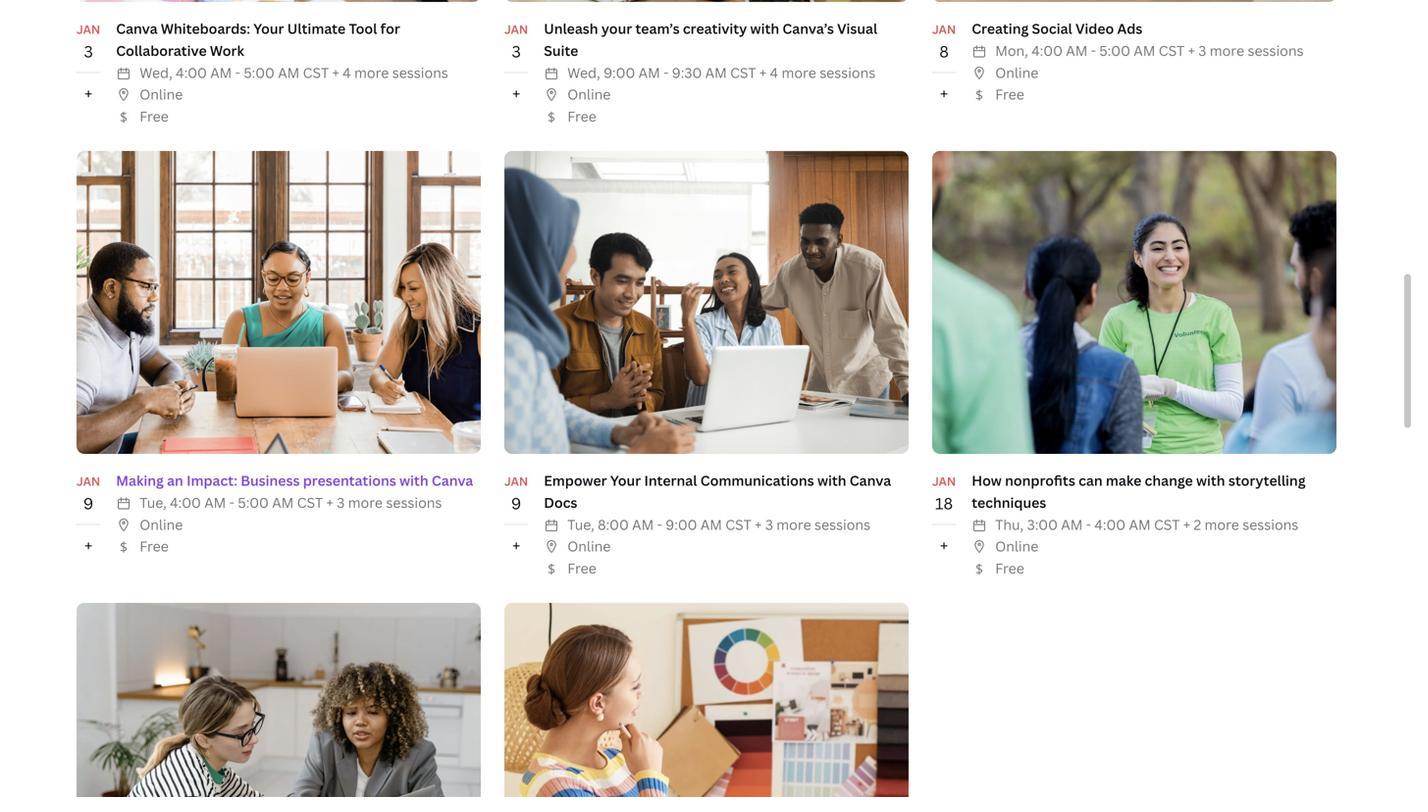 Task type: vqa. For each thing, say whether or not it's contained in the screenshot.
for at the left
yes



Task type: locate. For each thing, give the bounding box(es) containing it.
1 horizontal spatial 4
[[770, 63, 778, 82]]

8:00
[[598, 515, 629, 534]]

0 horizontal spatial your
[[253, 19, 284, 38]]

2 9 from the left
[[511, 493, 521, 514]]

4:00 for 9
[[170, 493, 201, 512]]

wed,
[[140, 63, 172, 82], [567, 63, 600, 82]]

online for tue, 4:00 am - 5:00 am cst + 3 more sessions
[[140, 515, 183, 534]]

mon, 4:00 am - 5:00 am cst + 3 more sessions
[[995, 41, 1304, 60]]

sessions for mon, 4:00 am - 5:00 am cst + 3 more sessions
[[1248, 41, 1304, 60]]

storytelling
[[1228, 471, 1306, 490]]

making an impact: business presentations with canva link
[[116, 471, 473, 490]]

jan 3 for unleash
[[504, 21, 528, 62]]

1 vertical spatial 9:00
[[666, 515, 697, 534]]

am
[[1066, 41, 1088, 60], [1134, 41, 1155, 60], [210, 63, 232, 82], [278, 63, 300, 82], [638, 63, 660, 82], [705, 63, 727, 82], [204, 493, 226, 512], [272, 493, 294, 512], [632, 515, 654, 534], [700, 515, 722, 534], [1061, 515, 1083, 534], [1129, 515, 1151, 534]]

1 horizontal spatial 9
[[511, 493, 521, 514]]

1 horizontal spatial jan 9
[[504, 473, 528, 514]]

online for mon, 4:00 am - 5:00 am cst + 3 more sessions
[[995, 63, 1039, 82]]

5:00
[[1099, 41, 1130, 60], [244, 63, 275, 82], [238, 493, 269, 512]]

presentations
[[303, 471, 396, 490]]

0 horizontal spatial wed,
[[140, 63, 172, 82]]

- left 9:30
[[663, 63, 669, 82]]

more for wed, 9:00 am - 9:30 am cst
[[782, 63, 816, 82]]

social
[[1032, 19, 1072, 38]]

wed, down "collaborative"
[[140, 63, 172, 82]]

collaborative
[[116, 41, 207, 60]]

cst for thu, 3:00 am - 4:00 am cst
[[1154, 515, 1180, 534]]

2 jan 3 from the left
[[504, 21, 528, 62]]

work
[[210, 41, 244, 60]]

cst
[[1159, 41, 1185, 60], [303, 63, 329, 82], [730, 63, 756, 82], [297, 493, 323, 512], [725, 515, 751, 534], [1154, 515, 1180, 534]]

- down 'can'
[[1086, 515, 1091, 534]]

making an impact: business presentations with canva
[[116, 471, 473, 490]]

nonprofits
[[1005, 471, 1075, 490]]

4:00 for 8
[[1032, 41, 1063, 60]]

- down impact:
[[229, 493, 234, 512]]

free down "collaborative"
[[140, 107, 169, 126]]

jan for empower
[[504, 473, 528, 490]]

empower your internal communications with canva docs
[[544, 471, 891, 512]]

free for wed, 9:00 am - 9:30 am cst
[[567, 107, 596, 126]]

1 4 from the left
[[343, 63, 351, 82]]

1 horizontal spatial 9:00
[[666, 515, 697, 534]]

-
[[1091, 41, 1096, 60], [235, 63, 240, 82], [663, 63, 669, 82], [229, 493, 234, 512], [657, 515, 662, 534], [1086, 515, 1091, 534]]

with inside unleash your team's creativity with canva's visual suite
[[750, 19, 779, 38]]

how
[[972, 471, 1002, 490]]

how nonprofits can make change with storytelling techniques
[[972, 471, 1306, 512]]

an
[[167, 471, 183, 490]]

1 wed, from the left
[[140, 63, 172, 82]]

free down 'docs'
[[567, 559, 596, 578]]

your inside canva whiteboards: your ultimate tool for collaborative work
[[253, 19, 284, 38]]

- down internal
[[657, 515, 662, 534]]

your left internal
[[610, 471, 641, 490]]

for
[[380, 19, 400, 38]]

+
[[1188, 41, 1195, 60], [332, 63, 339, 82], [759, 63, 767, 82], [84, 83, 92, 104], [512, 83, 520, 104], [940, 83, 948, 104], [326, 493, 333, 512], [755, 515, 762, 534], [1183, 515, 1190, 534], [84, 535, 92, 556], [512, 535, 520, 556], [940, 535, 948, 556]]

- for your
[[235, 63, 240, 82]]

online
[[995, 63, 1039, 82], [140, 85, 183, 104], [567, 85, 611, 104], [140, 515, 183, 534], [567, 537, 611, 556], [995, 537, 1039, 556]]

docs
[[544, 493, 577, 512]]

9:00 down internal
[[666, 515, 697, 534]]

tue, down 'docs'
[[567, 515, 594, 534]]

ads
[[1117, 19, 1142, 38]]

video
[[1076, 19, 1114, 38]]

jan 3
[[77, 21, 100, 62], [504, 21, 528, 62]]

free for mon, 4:00 am - 5:00 am cst
[[995, 85, 1024, 104]]

4:00 down an
[[170, 493, 201, 512]]

1 9 from the left
[[83, 493, 93, 514]]

- down 'video'
[[1091, 41, 1096, 60]]

more
[[1210, 41, 1244, 60], [354, 63, 389, 82], [782, 63, 816, 82], [348, 493, 383, 512], [776, 515, 811, 534], [1205, 515, 1239, 534]]

4:00 down social
[[1032, 41, 1063, 60]]

free down making
[[140, 537, 169, 556]]

- for team's
[[663, 63, 669, 82]]

2 4 from the left
[[770, 63, 778, 82]]

online for wed, 4:00 am - 5:00 am cst + 4 more sessions
[[140, 85, 183, 104]]

your
[[253, 19, 284, 38], [610, 471, 641, 490]]

jan
[[77, 21, 100, 37], [504, 21, 528, 37], [932, 21, 956, 37], [77, 473, 100, 490], [504, 473, 528, 490], [932, 473, 956, 490]]

am down how nonprofits can make change with storytelling techniques
[[1129, 515, 1151, 534]]

tue,
[[140, 493, 167, 512], [567, 515, 594, 534]]

make
[[1106, 471, 1141, 490]]

5:00 down ads
[[1099, 41, 1130, 60]]

jan 3 left "collaborative"
[[77, 21, 100, 62]]

sessions for tue, 4:00 am - 5:00 am cst + 3 more sessions
[[386, 493, 442, 512]]

0 horizontal spatial tue,
[[140, 493, 167, 512]]

jan 9 left making
[[77, 473, 100, 514]]

0 horizontal spatial 9
[[83, 493, 93, 514]]

jan for how
[[932, 473, 956, 490]]

9:30
[[672, 63, 702, 82]]

canva's
[[782, 19, 834, 38]]

0 vertical spatial 5:00
[[1099, 41, 1130, 60]]

with
[[750, 19, 779, 38], [399, 471, 428, 490], [817, 471, 846, 490], [1196, 471, 1225, 490]]

tool
[[349, 19, 377, 38]]

0 horizontal spatial 9:00
[[604, 63, 635, 82]]

9:00 down the your
[[604, 63, 635, 82]]

3 for creating social video ads
[[1198, 41, 1206, 60]]

2 horizontal spatial canva
[[850, 471, 891, 490]]

with right change on the right of page
[[1196, 471, 1225, 490]]

wed, down suite
[[567, 63, 600, 82]]

more for tue, 4:00 am - 5:00 am cst
[[348, 493, 383, 512]]

0 vertical spatial tue,
[[140, 493, 167, 512]]

your left the ultimate
[[253, 19, 284, 38]]

how nonprofits can make change with storytelling techniques link
[[972, 471, 1306, 512]]

cst for mon, 4:00 am - 5:00 am cst
[[1159, 41, 1185, 60]]

am down empower your internal communications with canva docs
[[700, 515, 722, 534]]

1 vertical spatial your
[[610, 471, 641, 490]]

0 horizontal spatial 4
[[343, 63, 351, 82]]

online down thu, on the right bottom
[[995, 537, 1039, 556]]

canva
[[116, 19, 158, 38], [432, 471, 473, 490], [850, 471, 891, 490]]

free down the mon,
[[995, 85, 1024, 104]]

more for wed, 4:00 am - 5:00 am cst
[[354, 63, 389, 82]]

0 horizontal spatial jan 3
[[77, 21, 100, 62]]

0 vertical spatial your
[[253, 19, 284, 38]]

free for tue, 8:00 am - 9:00 am cst
[[567, 559, 596, 578]]

1 jan 3 from the left
[[77, 21, 100, 62]]

5:00 for 3
[[244, 63, 275, 82]]

4 down unleash your team's creativity with canva's visual suite link
[[770, 63, 778, 82]]

tue, down making
[[140, 493, 167, 512]]

0 horizontal spatial jan 9
[[77, 473, 100, 514]]

2 wed, from the left
[[567, 63, 600, 82]]

empower your internal communications with canva docs link
[[544, 471, 891, 512]]

4:00
[[1032, 41, 1063, 60], [176, 63, 207, 82], [170, 493, 201, 512], [1095, 515, 1126, 534]]

sessions for tue, 8:00 am - 9:00 am cst + 3 more sessions
[[814, 515, 870, 534]]

free for thu, 3:00 am - 4:00 am cst
[[995, 559, 1024, 578]]

5:00 down business
[[238, 493, 269, 512]]

can
[[1078, 471, 1103, 490]]

jan 9 left 'docs'
[[504, 473, 528, 514]]

3
[[84, 41, 93, 62], [512, 41, 521, 62], [1198, 41, 1206, 60], [337, 493, 345, 512], [765, 515, 773, 534]]

free
[[995, 85, 1024, 104], [140, 107, 169, 126], [567, 107, 596, 126], [140, 537, 169, 556], [567, 559, 596, 578], [995, 559, 1024, 578]]

online down the mon,
[[995, 63, 1039, 82]]

online down suite
[[567, 85, 611, 104]]

2 vertical spatial 5:00
[[238, 493, 269, 512]]

jan for canva
[[77, 21, 100, 37]]

cst for wed, 9:00 am - 9:30 am cst
[[730, 63, 756, 82]]

more for thu, 3:00 am - 4:00 am cst
[[1205, 515, 1239, 534]]

1 jan 9 from the left
[[77, 473, 100, 514]]

wed, for wed, 9:00 am - 9:30 am cst + 4 more sessions
[[567, 63, 600, 82]]

am down canva whiteboards: your ultimate tool for collaborative work at the left of the page
[[278, 63, 300, 82]]

with left canva's
[[750, 19, 779, 38]]

creating
[[972, 19, 1029, 38]]

online down "collaborative"
[[140, 85, 183, 104]]

1 horizontal spatial jan 3
[[504, 21, 528, 62]]

cst for tue, 8:00 am - 9:00 am cst
[[725, 515, 751, 534]]

1 horizontal spatial canva
[[432, 471, 473, 490]]

sessions for wed, 4:00 am - 5:00 am cst + 4 more sessions
[[392, 63, 448, 82]]

2 jan 9 from the left
[[504, 473, 528, 514]]

4 down tool in the left top of the page
[[343, 63, 351, 82]]

unleash your team's creativity with canva's visual suite
[[544, 19, 877, 60]]

- down work
[[235, 63, 240, 82]]

tue, for tue, 4:00 am - 5:00 am cst + 3 more sessions
[[140, 493, 167, 512]]

wed, 9:00 am - 9:30 am cst + 4 more sessions
[[567, 63, 875, 82]]

1 vertical spatial 5:00
[[244, 63, 275, 82]]

- for internal
[[657, 515, 662, 534]]

with inside empower your internal communications with canva docs
[[817, 471, 846, 490]]

sessions
[[1248, 41, 1304, 60], [392, 63, 448, 82], [820, 63, 875, 82], [386, 493, 442, 512], [814, 515, 870, 534], [1243, 515, 1298, 534]]

jan 3 left suite
[[504, 21, 528, 62]]

creativity
[[683, 19, 747, 38]]

cst for tue, 4:00 am - 5:00 am cst
[[297, 493, 323, 512]]

1 horizontal spatial your
[[610, 471, 641, 490]]

1 vertical spatial tue,
[[567, 515, 594, 534]]

free down thu, on the right bottom
[[995, 559, 1024, 578]]

4
[[343, 63, 351, 82], [770, 63, 778, 82]]

online down 8:00
[[567, 537, 611, 556]]

tue, for tue, 8:00 am - 9:00 am cst + 3 more sessions
[[567, 515, 594, 534]]

am left 9:30
[[638, 63, 660, 82]]

4:00 down "collaborative"
[[176, 63, 207, 82]]

jan 8
[[932, 21, 956, 62]]

0 horizontal spatial canva
[[116, 19, 158, 38]]

free down suite
[[567, 107, 596, 126]]

5:00 down canva whiteboards: your ultimate tool for collaborative work at the left of the page
[[244, 63, 275, 82]]

9
[[83, 493, 93, 514], [511, 493, 521, 514]]

1 horizontal spatial tue,
[[567, 515, 594, 534]]

team's
[[635, 19, 680, 38]]

1 horizontal spatial wed,
[[567, 63, 600, 82]]

jan 9
[[77, 473, 100, 514], [504, 473, 528, 514]]

with right 'communications' at the bottom
[[817, 471, 846, 490]]

online down an
[[140, 515, 183, 534]]

9:00
[[604, 63, 635, 82], [666, 515, 697, 534]]



Task type: describe. For each thing, give the bounding box(es) containing it.
ultimate
[[287, 19, 346, 38]]

online for wed, 9:00 am - 9:30 am cst + 4 more sessions
[[567, 85, 611, 104]]

unleash your team's creativity with canva's visual suite link
[[544, 19, 877, 60]]

jan for creating
[[932, 21, 956, 37]]

with inside how nonprofits can make change with storytelling techniques
[[1196, 471, 1225, 490]]

- for impact:
[[229, 493, 234, 512]]

visual
[[837, 19, 877, 38]]

4:00 for 3
[[176, 63, 207, 82]]

3 for making an impact: business presentations with canva
[[337, 493, 345, 512]]

suite
[[544, 41, 578, 60]]

mon,
[[995, 41, 1028, 60]]

more for mon, 4:00 am - 5:00 am cst
[[1210, 41, 1244, 60]]

thu, 3:00 am - 4:00 am cst + 2 more sessions
[[995, 515, 1298, 534]]

sessions for thu, 3:00 am - 4:00 am cst + 2 more sessions
[[1243, 515, 1298, 534]]

am right 9:30
[[705, 63, 727, 82]]

thu,
[[995, 515, 1024, 534]]

wed, for wed, 4:00 am - 5:00 am cst + 4 more sessions
[[140, 63, 172, 82]]

3 for empower your internal communications with canva docs
[[765, 515, 773, 534]]

8
[[939, 41, 949, 62]]

online for tue, 8:00 am - 9:00 am cst + 3 more sessions
[[567, 537, 611, 556]]

wed, 4:00 am - 5:00 am cst + 4 more sessions
[[140, 63, 448, 82]]

free for wed, 4:00 am - 5:00 am cst
[[140, 107, 169, 126]]

communications
[[700, 471, 814, 490]]

5:00 for 9
[[238, 493, 269, 512]]

am right 3:00
[[1061, 515, 1083, 534]]

am right 8:00
[[632, 515, 654, 534]]

more for tue, 8:00 am - 9:00 am cst
[[776, 515, 811, 534]]

tue, 4:00 am - 5:00 am cst + 3 more sessions
[[140, 493, 442, 512]]

5:00 for 8
[[1099, 41, 1130, 60]]

am down impact:
[[204, 493, 226, 512]]

sessions for wed, 9:00 am - 9:30 am cst + 4 more sessions
[[820, 63, 875, 82]]

making
[[116, 471, 164, 490]]

- for video
[[1091, 41, 1096, 60]]

jan 18
[[932, 473, 956, 514]]

jan 9 for empower
[[504, 473, 528, 514]]

whiteboards:
[[161, 19, 250, 38]]

canva inside empower your internal communications with canva docs
[[850, 471, 891, 490]]

9 for empower your internal communications with canva docs
[[511, 493, 521, 514]]

jan 3 for canva
[[77, 21, 100, 62]]

18
[[935, 493, 953, 514]]

internal
[[644, 471, 697, 490]]

impact:
[[187, 471, 237, 490]]

online for thu, 3:00 am - 4:00 am cst + 2 more sessions
[[995, 537, 1039, 556]]

canva whiteboards: your ultimate tool for collaborative work link
[[116, 19, 400, 60]]

techniques
[[972, 493, 1046, 512]]

your
[[601, 19, 632, 38]]

creating social video ads link
[[972, 19, 1142, 38]]

am down 'video'
[[1066, 41, 1088, 60]]

jan 9 for making
[[77, 473, 100, 514]]

am down ads
[[1134, 41, 1155, 60]]

tue, 8:00 am - 9:00 am cst + 3 more sessions
[[567, 515, 870, 534]]

cst for wed, 4:00 am - 5:00 am cst
[[303, 63, 329, 82]]

4:00 down how nonprofits can make change with storytelling techniques
[[1095, 515, 1126, 534]]

change
[[1145, 471, 1193, 490]]

creating social video ads
[[972, 19, 1142, 38]]

canva whiteboards: your ultimate tool for collaborative work
[[116, 19, 400, 60]]

free for tue, 4:00 am - 5:00 am cst
[[140, 537, 169, 556]]

jan for unleash
[[504, 21, 528, 37]]

empower
[[544, 471, 607, 490]]

9 for making an impact: business presentations with canva
[[83, 493, 93, 514]]

2
[[1194, 515, 1201, 534]]

jan for making
[[77, 473, 100, 490]]

business
[[241, 471, 300, 490]]

- for can
[[1086, 515, 1091, 534]]

3:00
[[1027, 515, 1058, 534]]

canva inside canva whiteboards: your ultimate tool for collaborative work
[[116, 19, 158, 38]]

unleash
[[544, 19, 598, 38]]

0 vertical spatial 9:00
[[604, 63, 635, 82]]

am down work
[[210, 63, 232, 82]]

am down making an impact: business presentations with canva link
[[272, 493, 294, 512]]

4 for wed, 4:00 am - 5:00 am cst
[[343, 63, 351, 82]]

4 for wed, 9:00 am - 9:30 am cst
[[770, 63, 778, 82]]

with right presentations on the bottom left
[[399, 471, 428, 490]]

your inside empower your internal communications with canva docs
[[610, 471, 641, 490]]



